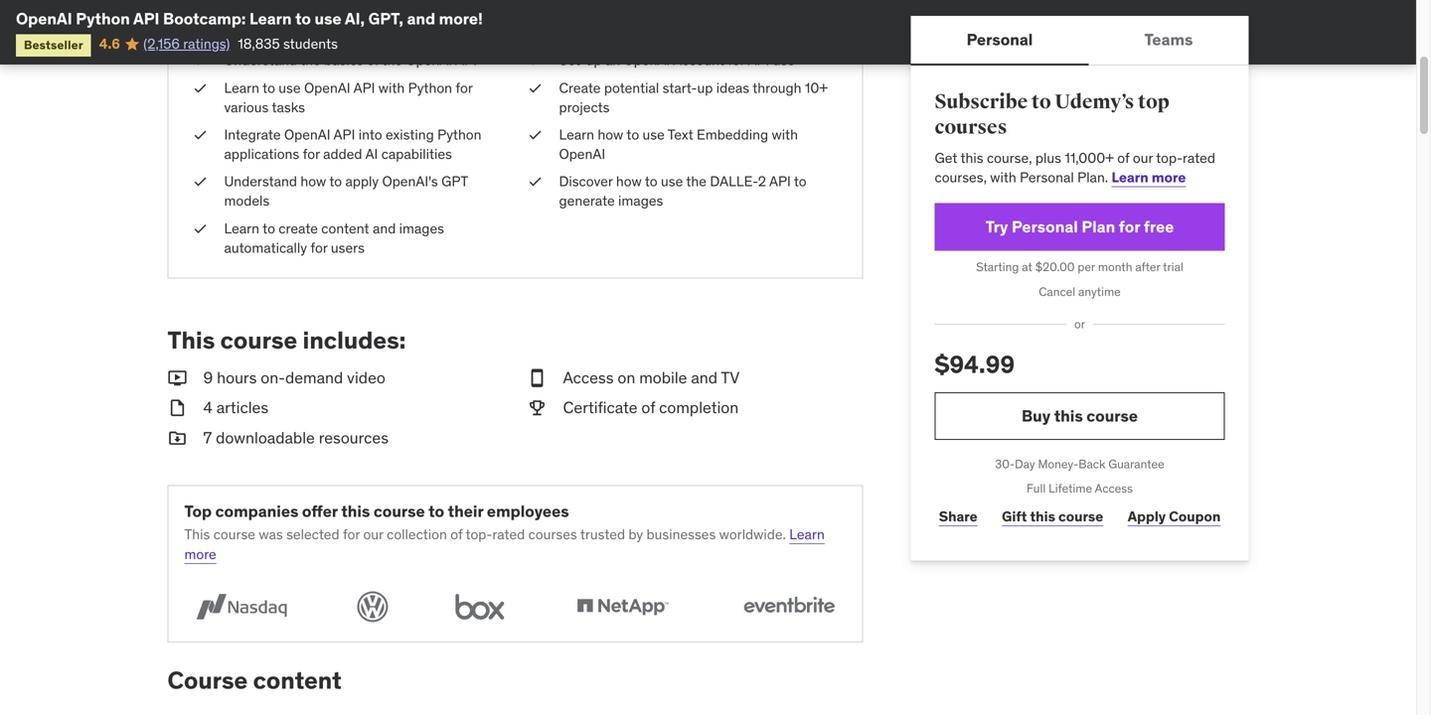 Task type: vqa. For each thing, say whether or not it's contained in the screenshot.
the leftmost code
no



Task type: describe. For each thing, give the bounding box(es) containing it.
plan
[[1082, 217, 1116, 237]]

0 horizontal spatial rated
[[492, 526, 525, 544]]

10+
[[805, 79, 828, 97]]

the for understand
[[382, 51, 403, 69]]

with inside get this course, plus 11,000+ of our top-rated courses, with personal plan.
[[990, 168, 1017, 186]]

the for discover
[[686, 173, 707, 190]]

1 vertical spatial content
[[253, 666, 342, 696]]

0 vertical spatial access
[[563, 368, 614, 388]]

certificate
[[563, 398, 638, 418]]

potential
[[604, 79, 659, 97]]

added
[[323, 145, 362, 163]]

an
[[605, 51, 620, 69]]

0 vertical spatial python
[[76, 8, 130, 29]]

this inside $94.99 buy this course
[[1054, 406, 1083, 426]]

discover how to use the dalle-2 api to generate images
[[559, 173, 807, 210]]

learn up '18,835'
[[250, 8, 292, 29]]

automatically
[[224, 239, 307, 257]]

openai down more!
[[406, 51, 452, 69]]

to inside learn how to use text embedding with openai
[[627, 126, 639, 144]]

7
[[203, 428, 212, 448]]

use inside the "learn to use openai api with python for various tasks"
[[279, 79, 301, 97]]

worldwide.
[[719, 526, 786, 544]]

was
[[259, 526, 283, 544]]

learn to create content and images automatically for users
[[224, 220, 444, 257]]

box image
[[447, 588, 513, 626]]

0 horizontal spatial the
[[300, 51, 321, 69]]

account
[[673, 51, 725, 69]]

applications
[[224, 145, 299, 163]]

4 articles
[[203, 398, 269, 418]]

starting at $20.00 per month after trial cancel anytime
[[976, 259, 1184, 299]]

for inside integrate openai api into existing python applications for added ai capabilities
[[303, 145, 320, 163]]

trial
[[1163, 259, 1184, 275]]

small image for 7
[[168, 428, 187, 450]]

small image for 9
[[168, 367, 187, 389]]

volkswagen image
[[351, 588, 395, 626]]

integrate openai api into existing python applications for added ai capabilities
[[224, 126, 482, 163]]

what
[[192, 1, 253, 31]]

try personal plan for free link
[[935, 203, 1225, 251]]

xsmall image for learn
[[527, 125, 543, 145]]

learn inside the "learn to use openai api with python for various tasks"
[[224, 79, 260, 97]]

9
[[203, 368, 213, 388]]

coupon
[[1169, 508, 1221, 526]]

nasdaq image
[[184, 588, 299, 626]]

udemy's
[[1055, 90, 1135, 114]]

projects
[[559, 98, 610, 116]]

tv
[[721, 368, 740, 388]]

month
[[1098, 259, 1133, 275]]

share button
[[935, 498, 982, 537]]

learn more link for top companies offer this course to their employees
[[184, 526, 825, 563]]

get this course, plus 11,000+ of our top-rated courses, with personal plan.
[[935, 149, 1216, 186]]

embedding
[[697, 126, 769, 144]]

eventbrite image
[[732, 588, 846, 626]]

xsmall image for create
[[527, 78, 543, 98]]

how for understand
[[301, 173, 326, 190]]

small image for certificate
[[527, 397, 547, 420]]

this course includes:
[[168, 326, 406, 355]]

xsmall image for integrate openai api into existing python applications for added ai capabilities
[[192, 125, 208, 145]]

this course was selected for our collection of top-rated courses trusted by businesses worldwide.
[[184, 526, 786, 544]]

models
[[224, 192, 270, 210]]

at
[[1022, 259, 1033, 275]]

course down "companies" on the left bottom of the page
[[213, 526, 255, 544]]

9 hours on-demand video
[[203, 368, 386, 388]]

2
[[758, 173, 766, 190]]

4
[[203, 398, 213, 418]]

course down "lifetime"
[[1059, 508, 1104, 526]]

companies
[[215, 502, 299, 522]]

personal button
[[911, 16, 1089, 64]]

starting
[[976, 259, 1019, 275]]

free
[[1144, 217, 1174, 237]]

teams
[[1145, 29, 1193, 50]]

more for subscribe to udemy's top courses
[[1152, 168, 1186, 186]]

courses,
[[935, 168, 987, 186]]

openai python api bootcamp: learn to use ai, gpt, and more!
[[16, 8, 483, 29]]

this for this course includes:
[[168, 326, 215, 355]]

1 vertical spatial our
[[363, 526, 383, 544]]

understand for understand the basics of the openai api
[[224, 51, 297, 69]]

discover
[[559, 173, 613, 190]]

money-
[[1038, 457, 1079, 472]]

plus
[[1036, 149, 1062, 167]]

how for learn
[[598, 126, 624, 144]]

xsmall image for learn to create content and images automatically for users
[[192, 219, 208, 238]]

openai inside learn how to use text embedding with openai
[[559, 145, 606, 163]]

openai's
[[382, 173, 438, 190]]

day
[[1015, 457, 1035, 472]]

openai up bestseller
[[16, 8, 72, 29]]

ratings)
[[183, 35, 230, 53]]

personal inside get this course, plus 11,000+ of our top-rated courses, with personal plan.
[[1020, 168, 1074, 186]]

top- inside get this course, plus 11,000+ of our top-rated courses, with personal plan.
[[1156, 149, 1183, 167]]

more!
[[439, 8, 483, 29]]

learn how to use text embedding with openai
[[559, 126, 798, 163]]

video
[[347, 368, 386, 388]]

xsmall image for set-
[[527, 51, 543, 70]]

understand the basics of the openai api
[[224, 51, 477, 69]]

understand for understand how to apply openai's gpt models
[[224, 173, 297, 190]]

gpt
[[441, 173, 468, 190]]

4.6
[[99, 35, 120, 53]]

subscribe to udemy's top courses
[[935, 90, 1170, 140]]

resources
[[319, 428, 389, 448]]

demand
[[285, 368, 343, 388]]

text
[[668, 126, 694, 144]]

with inside learn how to use text embedding with openai
[[772, 126, 798, 144]]

per
[[1078, 259, 1095, 275]]

(2,156 ratings)
[[143, 35, 230, 53]]

buy this course button
[[935, 393, 1225, 440]]

basics
[[324, 51, 364, 69]]

$94.99
[[935, 350, 1015, 380]]

netapp image
[[566, 588, 680, 626]]

offer
[[302, 502, 338, 522]]

course content
[[168, 666, 342, 696]]

learn right plan.
[[1112, 168, 1149, 186]]

tab list containing personal
[[911, 16, 1249, 66]]

for inside the "learn to use openai api with python for various tasks"
[[456, 79, 473, 97]]

various
[[224, 98, 269, 116]]

course,
[[987, 149, 1032, 167]]

employees
[[487, 502, 569, 522]]

gift
[[1002, 508, 1027, 526]]

small image for 4
[[168, 397, 187, 420]]

teams button
[[1089, 16, 1249, 64]]

openai inside the "learn to use openai api with python for various tasks"
[[304, 79, 350, 97]]

0 horizontal spatial up
[[586, 51, 602, 69]]

on
[[618, 368, 636, 388]]

python inside integrate openai api into existing python applications for added ai capabilities
[[438, 126, 482, 144]]



Task type: locate. For each thing, give the bounding box(es) containing it.
gift this course
[[1002, 508, 1104, 526]]

try
[[986, 217, 1008, 237]]

0 vertical spatial personal
[[967, 29, 1033, 50]]

learn more up 'free'
[[1112, 168, 1186, 186]]

apply coupon
[[1128, 508, 1221, 526]]

the
[[300, 51, 321, 69], [382, 51, 403, 69], [686, 173, 707, 190]]

0 horizontal spatial and
[[373, 220, 396, 237]]

this up 9
[[168, 326, 215, 355]]

for inside try personal plan for free link
[[1119, 217, 1140, 237]]

how down "projects"
[[598, 126, 624, 144]]

images inside discover how to use the dalle-2 api to generate images
[[618, 192, 663, 210]]

small image left 7
[[168, 428, 187, 450]]

what you'll learn
[[192, 1, 381, 31]]

of right "11,000+"
[[1118, 149, 1130, 167]]

this inside get this course, plus 11,000+ of our top-rated courses, with personal plan.
[[961, 149, 984, 167]]

xsmall image
[[192, 51, 208, 70], [192, 78, 208, 98], [192, 125, 208, 145], [192, 172, 208, 192], [527, 172, 543, 192], [192, 219, 208, 238]]

use left the ai,
[[315, 8, 342, 29]]

and right gpt,
[[407, 8, 435, 29]]

1 horizontal spatial learn more link
[[1112, 168, 1186, 186]]

this for this course was selected for our collection of top-rated courses trusted by businesses worldwide.
[[184, 526, 210, 544]]

api down understand the basics of the openai api
[[354, 79, 375, 97]]

how inside discover how to use the dalle-2 api to generate images
[[616, 173, 642, 190]]

this right buy
[[1054, 406, 1083, 426]]

courses down subscribe
[[935, 115, 1007, 140]]

start-
[[663, 79, 697, 97]]

certificate of completion
[[563, 398, 739, 418]]

api right 2
[[769, 173, 791, 190]]

0 vertical spatial understand
[[224, 51, 297, 69]]

30-
[[995, 457, 1015, 472]]

create
[[279, 220, 318, 237]]

api up the through
[[748, 51, 770, 69]]

python up "capabilities"
[[438, 126, 482, 144]]

rated inside get this course, plus 11,000+ of our top-rated courses, with personal plan.
[[1183, 149, 1216, 167]]

2 horizontal spatial the
[[686, 173, 707, 190]]

set-
[[559, 51, 586, 69]]

small image left certificate
[[527, 397, 547, 420]]

0 vertical spatial top-
[[1156, 149, 1183, 167]]

small image left 4
[[168, 397, 187, 420]]

2 vertical spatial python
[[438, 126, 482, 144]]

the inside discover how to use the dalle-2 api to generate images
[[686, 173, 707, 190]]

understand down openai python api bootcamp: learn to use ai, gpt, and more!
[[224, 51, 297, 69]]

after
[[1136, 259, 1161, 275]]

1 horizontal spatial the
[[382, 51, 403, 69]]

to left their on the left bottom
[[429, 502, 444, 522]]

access up certificate
[[563, 368, 614, 388]]

to right 2
[[794, 173, 807, 190]]

learn to use openai api with python for various tasks
[[224, 79, 473, 116]]

learn down "projects"
[[559, 126, 595, 144]]

bestseller
[[24, 37, 83, 53]]

businesses
[[647, 526, 716, 544]]

0 vertical spatial learn more link
[[1112, 168, 1186, 186]]

2 xsmall image from the top
[[527, 78, 543, 98]]

for down create on the top left of the page
[[311, 239, 328, 257]]

1 vertical spatial learn more
[[184, 526, 825, 563]]

course
[[168, 666, 248, 696]]

apply coupon button
[[1124, 498, 1225, 537]]

selected
[[286, 526, 340, 544]]

the left basics
[[300, 51, 321, 69]]

1 vertical spatial and
[[373, 220, 396, 237]]

ideas
[[716, 79, 750, 97]]

top- down the top
[[1156, 149, 1183, 167]]

0 horizontal spatial learn more link
[[184, 526, 825, 563]]

top
[[184, 502, 212, 522]]

top- down their on the left bottom
[[466, 526, 492, 544]]

to inside the "learn to use openai api with python for various tasks"
[[263, 79, 275, 97]]

1 xsmall image from the top
[[527, 51, 543, 70]]

tasks
[[272, 98, 305, 116]]

1 horizontal spatial top-
[[1156, 149, 1183, 167]]

1 small image from the top
[[168, 367, 187, 389]]

course up on-
[[220, 326, 297, 355]]

learn inside learn more
[[790, 526, 825, 544]]

0 vertical spatial learn more
[[1112, 168, 1186, 186]]

access down "back"
[[1095, 481, 1133, 497]]

2 vertical spatial and
[[691, 368, 718, 388]]

students
[[283, 35, 338, 53]]

with inside the "learn to use openai api with python for various tasks"
[[379, 79, 405, 97]]

1 horizontal spatial our
[[1133, 149, 1153, 167]]

understand up models
[[224, 173, 297, 190]]

for left 'free'
[[1119, 217, 1140, 237]]

ai
[[365, 145, 378, 163]]

api inside integrate openai api into existing python applications for added ai capabilities
[[334, 126, 355, 144]]

tab list
[[911, 16, 1249, 66]]

with
[[379, 79, 405, 97], [772, 126, 798, 144], [990, 168, 1017, 186]]

0 horizontal spatial images
[[399, 220, 444, 237]]

0 horizontal spatial with
[[379, 79, 405, 97]]

users
[[331, 239, 365, 257]]

xsmall image for understand how to apply openai's gpt models
[[192, 172, 208, 192]]

0 vertical spatial our
[[1133, 149, 1153, 167]]

articles
[[216, 398, 269, 418]]

2 vertical spatial personal
[[1012, 217, 1078, 237]]

content inside learn to create content and images automatically for users
[[321, 220, 369, 237]]

courses down the employees
[[528, 526, 577, 544]]

access inside '30-day money-back guarantee full lifetime access'
[[1095, 481, 1133, 497]]

learn more for top companies offer this course to their employees
[[184, 526, 825, 563]]

1 vertical spatial with
[[772, 126, 798, 144]]

use up tasks
[[279, 79, 301, 97]]

on-
[[261, 368, 285, 388]]

cancel
[[1039, 284, 1076, 299]]

by
[[629, 526, 643, 544]]

to down learn how to use text embedding with openai
[[645, 173, 658, 190]]

of down their on the left bottom
[[451, 526, 463, 544]]

and down apply
[[373, 220, 396, 237]]

to up automatically on the top left of the page
[[263, 220, 275, 237]]

images inside learn to create content and images automatically for users
[[399, 220, 444, 237]]

of
[[367, 51, 379, 69], [1118, 149, 1130, 167], [642, 398, 655, 418], [451, 526, 463, 544]]

0 vertical spatial xsmall image
[[527, 51, 543, 70]]

with down understand the basics of the openai api
[[379, 79, 405, 97]]

our inside get this course, plus 11,000+ of our top-rated courses, with personal plan.
[[1133, 149, 1153, 167]]

create
[[559, 79, 601, 97]]

of inside get this course, plus 11,000+ of our top-rated courses, with personal plan.
[[1118, 149, 1130, 167]]

more down the top
[[184, 546, 216, 563]]

learn more down the employees
[[184, 526, 825, 563]]

learn right 'worldwide.'
[[790, 526, 825, 544]]

1 vertical spatial this
[[184, 526, 210, 544]]

0 vertical spatial with
[[379, 79, 405, 97]]

understand how to apply openai's gpt models
[[224, 173, 468, 210]]

this down the top
[[184, 526, 210, 544]]

0 vertical spatial this
[[168, 326, 215, 355]]

openai down basics
[[304, 79, 350, 97]]

access
[[563, 368, 614, 388], [1095, 481, 1133, 497]]

learn inside learn how to use text embedding with openai
[[559, 126, 595, 144]]

course up collection
[[374, 502, 425, 522]]

and left tv
[[691, 368, 718, 388]]

learn more link for subscribe to udemy's top courses
[[1112, 168, 1186, 186]]

1 vertical spatial top-
[[466, 526, 492, 544]]

rated
[[1183, 149, 1216, 167], [492, 526, 525, 544]]

capabilities
[[381, 145, 452, 163]]

learn more link up 'free'
[[1112, 168, 1186, 186]]

this up courses,
[[961, 149, 984, 167]]

18,835
[[238, 35, 280, 53]]

xsmall image
[[527, 51, 543, 70], [527, 78, 543, 98], [527, 125, 543, 145]]

or
[[1075, 317, 1086, 332]]

and inside learn to create content and images automatically for users
[[373, 220, 396, 237]]

2 horizontal spatial and
[[691, 368, 718, 388]]

small image left on
[[527, 367, 547, 389]]

how for discover
[[616, 173, 642, 190]]

1 horizontal spatial and
[[407, 8, 435, 29]]

apply
[[345, 173, 379, 190]]

0 horizontal spatial courses
[[528, 526, 577, 544]]

0 vertical spatial content
[[321, 220, 369, 237]]

how inside understand how to apply openai's gpt models
[[301, 173, 326, 190]]

images down openai's
[[399, 220, 444, 237]]

openai down tasks
[[284, 126, 331, 144]]

api down more!
[[455, 51, 477, 69]]

courses inside subscribe to udemy's top courses
[[935, 115, 1007, 140]]

up
[[586, 51, 602, 69], [697, 79, 713, 97]]

personal up subscribe
[[967, 29, 1033, 50]]

1 horizontal spatial images
[[618, 192, 663, 210]]

for down the top companies offer this course to their employees
[[343, 526, 360, 544]]

2 small image from the top
[[168, 428, 187, 450]]

use inside discover how to use the dalle-2 api to generate images
[[661, 173, 683, 190]]

for down more!
[[456, 79, 473, 97]]

to inside subscribe to udemy's top courses
[[1032, 90, 1051, 114]]

small image for access
[[527, 367, 547, 389]]

of down access on mobile and tv
[[642, 398, 655, 418]]

0 horizontal spatial access
[[563, 368, 614, 388]]

to left apply
[[329, 173, 342, 190]]

0 vertical spatial more
[[1152, 168, 1186, 186]]

api inside the "learn to use openai api with python for various tasks"
[[354, 79, 375, 97]]

learn more link
[[1112, 168, 1186, 186], [184, 526, 825, 563]]

guarantee
[[1109, 457, 1165, 472]]

mobile
[[639, 368, 687, 388]]

course up "back"
[[1087, 406, 1138, 426]]

1 vertical spatial images
[[399, 220, 444, 237]]

small image
[[168, 367, 187, 389], [168, 428, 187, 450]]

for up ideas
[[728, 51, 745, 69]]

api inside discover how to use the dalle-2 api to generate images
[[769, 173, 791, 190]]

1 horizontal spatial with
[[772, 126, 798, 144]]

personal inside try personal plan for free link
[[1012, 217, 1078, 237]]

1 vertical spatial personal
[[1020, 168, 1074, 186]]

the left dalle-
[[686, 173, 707, 190]]

full
[[1027, 481, 1046, 497]]

0 horizontal spatial more
[[184, 546, 216, 563]]

0 horizontal spatial our
[[363, 526, 383, 544]]

xsmall image for discover how to use the dalle-2 api to generate images
[[527, 172, 543, 192]]

use up the through
[[773, 51, 795, 69]]

this right offer
[[341, 502, 370, 522]]

2 vertical spatial xsmall image
[[527, 125, 543, 145]]

python up existing
[[408, 79, 452, 97]]

1 vertical spatial more
[[184, 546, 216, 563]]

small image
[[527, 367, 547, 389], [168, 397, 187, 420], [527, 397, 547, 420]]

0 vertical spatial up
[[586, 51, 602, 69]]

use left text
[[643, 126, 665, 144]]

(2,156
[[143, 35, 180, 53]]

integrate
[[224, 126, 281, 144]]

2 vertical spatial with
[[990, 168, 1017, 186]]

0 horizontal spatial learn more
[[184, 526, 825, 563]]

you'll
[[258, 1, 319, 31]]

how inside learn how to use text embedding with openai
[[598, 126, 624, 144]]

images right generate
[[618, 192, 663, 210]]

personal
[[967, 29, 1033, 50], [1020, 168, 1074, 186], [1012, 217, 1078, 237]]

course inside $94.99 buy this course
[[1087, 406, 1138, 426]]

completion
[[659, 398, 739, 418]]

downloadable
[[216, 428, 315, 448]]

python up 4.6
[[76, 8, 130, 29]]

learn up the various
[[224, 79, 260, 97]]

set-up an openai account for api use
[[559, 51, 795, 69]]

personal down plus
[[1020, 168, 1074, 186]]

with down course,
[[990, 168, 1017, 186]]

more inside learn more
[[184, 546, 216, 563]]

to up students
[[295, 8, 311, 29]]

access on mobile and tv
[[563, 368, 740, 388]]

to left udemy's
[[1032, 90, 1051, 114]]

our
[[1133, 149, 1153, 167], [363, 526, 383, 544]]

up left an
[[586, 51, 602, 69]]

api up added
[[334, 126, 355, 144]]

of right basics
[[367, 51, 379, 69]]

learn more link down the employees
[[184, 526, 825, 563]]

0 vertical spatial small image
[[168, 367, 187, 389]]

openai up potential
[[624, 51, 670, 69]]

apply
[[1128, 508, 1166, 526]]

30-day money-back guarantee full lifetime access
[[995, 457, 1165, 497]]

2 understand from the top
[[224, 173, 297, 190]]

0 vertical spatial rated
[[1183, 149, 1216, 167]]

1 horizontal spatial access
[[1095, 481, 1133, 497]]

more for top companies offer this course to their employees
[[184, 546, 216, 563]]

openai inside integrate openai api into existing python applications for added ai capabilities
[[284, 126, 331, 144]]

to up tasks
[[263, 79, 275, 97]]

our down the top companies offer this course to their employees
[[363, 526, 383, 544]]

xsmall image for learn to use openai api with python for various tasks
[[192, 78, 208, 98]]

share
[[939, 508, 978, 526]]

1 vertical spatial up
[[697, 79, 713, 97]]

includes:
[[303, 326, 406, 355]]

1 vertical spatial learn more link
[[184, 526, 825, 563]]

learn down models
[[224, 220, 260, 237]]

to inside understand how to apply openai's gpt models
[[329, 173, 342, 190]]

1 horizontal spatial courses
[[935, 115, 1007, 140]]

learn more for subscribe to udemy's top courses
[[1112, 168, 1186, 186]]

1 vertical spatial rated
[[492, 526, 525, 544]]

to down potential
[[627, 126, 639, 144]]

1 vertical spatial courses
[[528, 526, 577, 544]]

7 downloadable resources
[[203, 428, 389, 448]]

1 vertical spatial xsmall image
[[527, 78, 543, 98]]

buy
[[1022, 406, 1051, 426]]

for left added
[[303, 145, 320, 163]]

openai up discover
[[559, 145, 606, 163]]

small image left 9
[[168, 367, 187, 389]]

python inside the "learn to use openai api with python for various tasks"
[[408, 79, 452, 97]]

content right course
[[253, 666, 342, 696]]

how down added
[[301, 173, 326, 190]]

for inside learn to create content and images automatically for users
[[311, 239, 328, 257]]

learn inside learn to create content and images automatically for users
[[224, 220, 260, 237]]

personal up $20.00
[[1012, 217, 1078, 237]]

1 horizontal spatial up
[[697, 79, 713, 97]]

1 vertical spatial small image
[[168, 428, 187, 450]]

more
[[1152, 168, 1186, 186], [184, 546, 216, 563]]

up left ideas
[[697, 79, 713, 97]]

0 vertical spatial images
[[618, 192, 663, 210]]

api up '(2,156'
[[133, 8, 160, 29]]

more up 'free'
[[1152, 168, 1186, 186]]

xsmall image for understand the basics of the openai api
[[192, 51, 208, 70]]

with down the through
[[772, 126, 798, 144]]

top
[[1138, 90, 1170, 114]]

0 horizontal spatial top-
[[466, 526, 492, 544]]

learn more
[[1112, 168, 1186, 186], [184, 526, 825, 563]]

to inside learn to create content and images automatically for users
[[263, 220, 275, 237]]

our right "11,000+"
[[1133, 149, 1153, 167]]

2 horizontal spatial with
[[990, 168, 1017, 186]]

gpt,
[[368, 8, 403, 29]]

1 vertical spatial access
[[1095, 481, 1133, 497]]

this right gift on the right bottom
[[1030, 508, 1056, 526]]

top companies offer this course to their employees
[[184, 502, 569, 522]]

$20.00
[[1036, 259, 1075, 275]]

course
[[220, 326, 297, 355], [1087, 406, 1138, 426], [374, 502, 425, 522], [1059, 508, 1104, 526], [213, 526, 255, 544]]

into
[[359, 126, 382, 144]]

1 vertical spatial understand
[[224, 173, 297, 190]]

1 horizontal spatial more
[[1152, 168, 1186, 186]]

openai
[[16, 8, 72, 29], [406, 51, 452, 69], [624, 51, 670, 69], [304, 79, 350, 97], [284, 126, 331, 144], [559, 145, 606, 163]]

understand inside understand how to apply openai's gpt models
[[224, 173, 297, 190]]

the down gpt,
[[382, 51, 403, 69]]

how right discover
[[616, 173, 642, 190]]

through
[[753, 79, 802, 97]]

1 horizontal spatial learn more
[[1112, 168, 1186, 186]]

3 xsmall image from the top
[[527, 125, 543, 145]]

0 vertical spatial courses
[[935, 115, 1007, 140]]

1 vertical spatial python
[[408, 79, 452, 97]]

top-
[[1156, 149, 1183, 167], [466, 526, 492, 544]]

use down learn how to use text embedding with openai
[[661, 173, 683, 190]]

personal inside 'personal' button
[[967, 29, 1033, 50]]

content up users on the top
[[321, 220, 369, 237]]

1 horizontal spatial rated
[[1183, 149, 1216, 167]]

up inside create potential start-up ideas through 10+ projects
[[697, 79, 713, 97]]

$94.99 buy this course
[[935, 350, 1138, 426]]

try personal plan for free
[[986, 217, 1174, 237]]

use inside learn how to use text embedding with openai
[[643, 126, 665, 144]]

existing
[[386, 126, 434, 144]]

1 understand from the top
[[224, 51, 297, 69]]

ai,
[[345, 8, 365, 29]]

0 vertical spatial and
[[407, 8, 435, 29]]

get
[[935, 149, 958, 167]]



